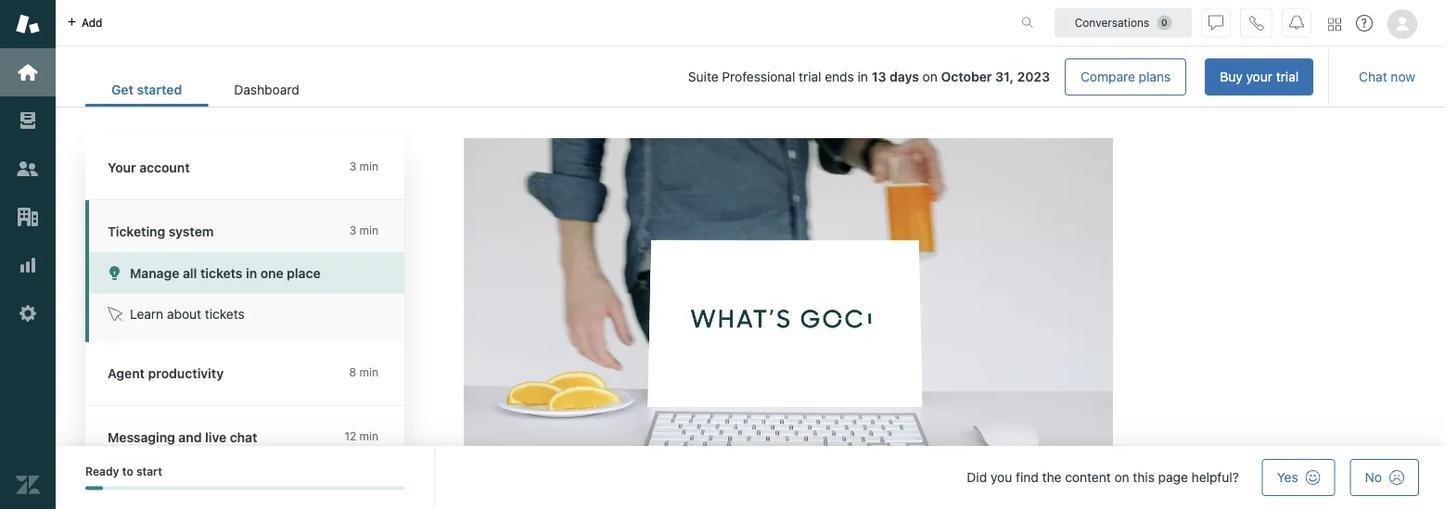 Task type: vqa. For each thing, say whether or not it's contained in the screenshot.
13
yes



Task type: describe. For each thing, give the bounding box(es) containing it.
min for ticketing system
[[360, 224, 379, 237]]

started
[[137, 82, 182, 97]]

plans
[[1139, 69, 1171, 84]]

this
[[1133, 470, 1155, 485]]

ready
[[85, 465, 119, 478]]

yes
[[1277, 470, 1299, 485]]

learn about tickets button
[[89, 294, 405, 335]]

on inside section
[[923, 69, 938, 84]]

reporting image
[[16, 253, 40, 277]]

buy your trial button
[[1205, 58, 1314, 96]]

chat
[[1359, 69, 1388, 84]]

the inside region
[[668, 92, 687, 107]]

1 horizontal spatial on
[[1115, 470, 1130, 485]]

conversations button
[[1055, 8, 1192, 38]]

suite professional trial ends in 13 days on october 31, 2023
[[688, 69, 1050, 84]]

now
[[1391, 69, 1416, 84]]

notifications image
[[1290, 15, 1305, 30]]

account
[[139, 160, 190, 175]]

button displays agent's chat status as invisible. image
[[1209, 15, 1224, 30]]

dashboard
[[234, 82, 299, 97]]

add button
[[56, 0, 114, 45]]

leaving
[[622, 92, 664, 107]]

min for agent productivity
[[360, 366, 379, 379]]

12 min
[[345, 430, 379, 443]]

chat now button
[[1345, 58, 1431, 96]]

messaging
[[108, 430, 175, 445]]

chat
[[230, 430, 257, 445]]

and
[[179, 430, 202, 445]]

agent
[[108, 366, 145, 381]]

31,
[[996, 69, 1014, 84]]

loop in teams without leaving the ticket region
[[464, 0, 1113, 501]]

productivity
[[148, 366, 224, 381]]

live
[[205, 430, 227, 445]]

place
[[287, 265, 321, 281]]

views image
[[16, 109, 40, 133]]

add
[[82, 16, 103, 29]]

get started image
[[16, 60, 40, 84]]

min for your account
[[360, 160, 379, 173]]

without
[[574, 92, 618, 107]]

professional
[[722, 69, 795, 84]]

did
[[967, 470, 987, 485]]

12
[[345, 430, 356, 443]]

trial for professional
[[799, 69, 822, 84]]

get started
[[111, 82, 182, 97]]

teams
[[533, 92, 570, 107]]

page
[[1159, 470, 1188, 485]]

conversations
[[1075, 16, 1150, 29]]

about
[[167, 307, 201, 322]]

loop in teams without leaving the ticket
[[486, 92, 724, 107]]

tickets for all
[[200, 265, 243, 281]]

learn
[[130, 307, 163, 322]]

no button
[[1351, 459, 1420, 496]]

buy your trial
[[1220, 69, 1299, 84]]

2023
[[1017, 69, 1050, 84]]

start
[[136, 465, 162, 478]]

all
[[183, 265, 197, 281]]

1 horizontal spatial the
[[1042, 470, 1062, 485]]

3 min for ticketing system
[[349, 224, 379, 237]]

your
[[1247, 69, 1273, 84]]

tickets for about
[[205, 307, 245, 322]]

organizations image
[[16, 205, 40, 229]]

find
[[1016, 470, 1039, 485]]

zendesk products image
[[1329, 18, 1342, 31]]



Task type: locate. For each thing, give the bounding box(es) containing it.
compare plans button
[[1065, 58, 1187, 96]]

1 min from the top
[[360, 160, 379, 173]]

min
[[360, 160, 379, 173], [360, 224, 379, 237], [360, 366, 379, 379], [360, 430, 379, 443]]

3 min
[[349, 160, 379, 173], [349, 224, 379, 237]]

compare
[[1081, 69, 1136, 84]]

agent productivity
[[108, 366, 224, 381]]

8
[[349, 366, 356, 379]]

admin image
[[16, 302, 40, 326]]

chat now
[[1359, 69, 1416, 84]]

one
[[260, 265, 284, 281]]

on
[[923, 69, 938, 84], [1115, 470, 1130, 485]]

zendesk image
[[16, 473, 40, 497]]

0 horizontal spatial in
[[246, 265, 257, 281]]

tickets right 'all'
[[200, 265, 243, 281]]

October 31, 2023 text field
[[941, 69, 1050, 84]]

video element
[[464, 139, 1113, 501]]

section
[[340, 58, 1314, 96]]

progress bar image
[[85, 487, 103, 490]]

on left this
[[1115, 470, 1130, 485]]

3 min for your account
[[349, 160, 379, 173]]

footer
[[56, 446, 1446, 509]]

learn about tickets
[[130, 307, 245, 322]]

manage all tickets in one place
[[130, 265, 321, 281]]

compare plans
[[1081, 69, 1171, 84]]

3 min from the top
[[360, 366, 379, 379]]

system
[[169, 224, 214, 239]]

tickets
[[200, 265, 243, 281], [205, 307, 245, 322]]

progress-bar progress bar
[[85, 487, 405, 490]]

the left ticket
[[668, 92, 687, 107]]

ticketing system
[[108, 224, 214, 239]]

dashboard tab
[[208, 72, 325, 107]]

in left 'one' at the bottom left of page
[[246, 265, 257, 281]]

trial right "your"
[[1276, 69, 1299, 84]]

main element
[[0, 0, 56, 509]]

trial left ends
[[799, 69, 822, 84]]

0 horizontal spatial trial
[[799, 69, 822, 84]]

2 vertical spatial in
[[246, 265, 257, 281]]

13
[[872, 69, 887, 84]]

2 horizontal spatial in
[[858, 69, 868, 84]]

0 vertical spatial the
[[668, 92, 687, 107]]

days
[[890, 69, 919, 84]]

trial
[[1276, 69, 1299, 84], [799, 69, 822, 84]]

buy
[[1220, 69, 1243, 84]]

did you find the content on this page helpful?
[[967, 470, 1239, 485]]

0 vertical spatial on
[[923, 69, 938, 84]]

messaging and live chat
[[108, 430, 257, 445]]

trial for your
[[1276, 69, 1299, 84]]

2 min from the top
[[360, 224, 379, 237]]

you
[[991, 470, 1013, 485]]

1 vertical spatial in
[[519, 92, 530, 107]]

1 3 from the top
[[349, 160, 356, 173]]

in
[[858, 69, 868, 84], [519, 92, 530, 107], [246, 265, 257, 281]]

1 vertical spatial the
[[1042, 470, 1062, 485]]

ticketing system heading
[[85, 200, 405, 252]]

tickets inside button
[[205, 307, 245, 322]]

october
[[941, 69, 992, 84]]

tickets inside button
[[200, 265, 243, 281]]

1 3 min from the top
[[349, 160, 379, 173]]

tickets right about
[[205, 307, 245, 322]]

0 vertical spatial 3 min
[[349, 160, 379, 173]]

0 vertical spatial in
[[858, 69, 868, 84]]

customers image
[[16, 157, 40, 181]]

1 horizontal spatial in
[[519, 92, 530, 107]]

loop
[[486, 92, 516, 107]]

tab list
[[85, 72, 325, 107]]

0 horizontal spatial on
[[923, 69, 938, 84]]

section containing compare plans
[[340, 58, 1314, 96]]

3 min inside ticketing system heading
[[349, 224, 379, 237]]

ticketing
[[108, 224, 165, 239]]

2 3 from the top
[[349, 224, 356, 237]]

the right find
[[1042, 470, 1062, 485]]

on right days
[[923, 69, 938, 84]]

ticket
[[691, 92, 724, 107]]

0 vertical spatial tickets
[[200, 265, 243, 281]]

2 3 min from the top
[[349, 224, 379, 237]]

get help image
[[1356, 15, 1373, 32]]

8 min
[[349, 366, 379, 379]]

ready to start
[[85, 465, 162, 478]]

footer containing did you find the content on this page helpful?
[[56, 446, 1446, 509]]

3 for account
[[349, 160, 356, 173]]

1 vertical spatial tickets
[[205, 307, 245, 322]]

min inside ticketing system heading
[[360, 224, 379, 237]]

zendesk support image
[[16, 12, 40, 36]]

the
[[668, 92, 687, 107], [1042, 470, 1062, 485]]

in inside loop in teams without leaving the ticket region
[[519, 92, 530, 107]]

tab list containing get started
[[85, 72, 325, 107]]

1 vertical spatial on
[[1115, 470, 1130, 485]]

4 min from the top
[[360, 430, 379, 443]]

2 trial from the left
[[799, 69, 822, 84]]

your
[[108, 160, 136, 175]]

suite
[[688, 69, 719, 84]]

3 inside ticketing system heading
[[349, 224, 356, 237]]

trial inside button
[[1276, 69, 1299, 84]]

3 for system
[[349, 224, 356, 237]]

3
[[349, 160, 356, 173], [349, 224, 356, 237]]

your account
[[108, 160, 190, 175]]

1 vertical spatial 3
[[349, 224, 356, 237]]

min for messaging and live chat
[[360, 430, 379, 443]]

1 trial from the left
[[1276, 69, 1299, 84]]

to
[[122, 465, 133, 478]]

0 vertical spatial 3
[[349, 160, 356, 173]]

in left 13
[[858, 69, 868, 84]]

helpful?
[[1192, 470, 1239, 485]]

in inside the manage all tickets in one place button
[[246, 265, 257, 281]]

get
[[111, 82, 134, 97]]

no
[[1365, 470, 1382, 485]]

0 horizontal spatial the
[[668, 92, 687, 107]]

1 horizontal spatial trial
[[1276, 69, 1299, 84]]

content
[[1065, 470, 1111, 485]]

ends
[[825, 69, 854, 84]]

in right loop
[[519, 92, 530, 107]]

manage all tickets in one place button
[[89, 252, 405, 294]]

manage
[[130, 265, 179, 281]]

1 vertical spatial 3 min
[[349, 224, 379, 237]]

in inside section
[[858, 69, 868, 84]]

yes button
[[1263, 459, 1336, 496]]



